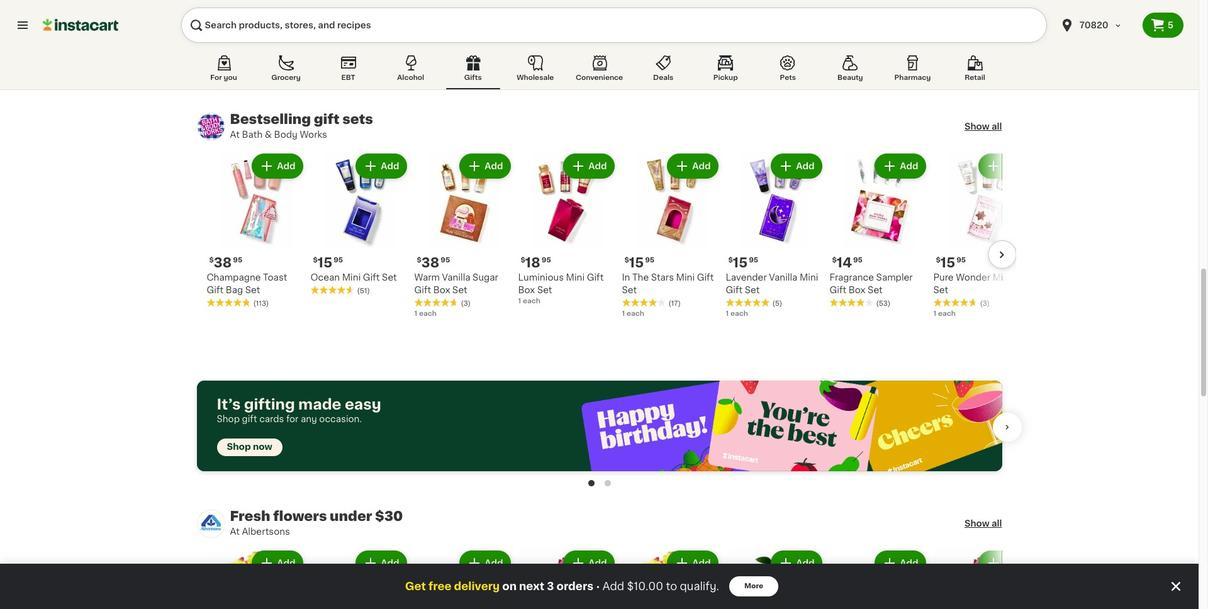 Task type: vqa. For each thing, say whether or not it's contained in the screenshot.


Task type: locate. For each thing, give the bounding box(es) containing it.
4 $ 15 95 from the left
[[937, 256, 967, 269]]

0 horizontal spatial gift
[[242, 415, 257, 424]]

meme up the lovers
[[993, 33, 1021, 42]]

fresh
[[230, 510, 270, 523]]

1 horizontal spatial for
[[934, 71, 948, 80]]

95 inside $ 18 95
[[542, 257, 551, 264]]

2 1 each from the left
[[622, 310, 645, 317]]

hound
[[247, 33, 277, 42]]

gift down warm
[[415, 286, 431, 295]]

2 vertical spatial item carousel region
[[183, 549, 1033, 609]]

game down premium
[[622, 59, 649, 67]]

bath & body works image
[[197, 112, 225, 141]]

3
[[547, 582, 554, 592]]

2 all from the top
[[992, 520, 1003, 529]]

multicolor, one size for journey
[[726, 83, 797, 90]]

in
[[622, 273, 630, 282]]

box inside luminious mini gift box set 1 each
[[518, 286, 535, 295]]

27
[[214, 16, 230, 30]]

delivery
[[454, 582, 500, 592]]

beauty button
[[824, 53, 878, 89]]

1 (3) from the left
[[461, 300, 471, 307]]

1 mini from the left
[[342, 273, 361, 282]]

pressman for journey
[[726, 33, 770, 42]]

0 vertical spatial item carousel region
[[183, 0, 1033, 92]]

3 box from the left
[[849, 286, 866, 295]]

1 95 from the left
[[233, 257, 243, 264]]

box down warm
[[434, 286, 451, 295]]

pressman the oregon trail journey to willamette valley game
[[726, 33, 824, 80]]

$ up fragrance
[[833, 257, 837, 264]]

2 item carousel region from the top
[[183, 151, 1033, 358]]

mini left fragrance
[[800, 273, 819, 282]]

2 box from the left
[[518, 286, 535, 295]]

0 horizontal spatial you
[[455, 33, 471, 42]]

2 you from the left
[[975, 33, 991, 42]]

1 horizontal spatial edition
[[983, 46, 1014, 55]]

2 show all link from the top
[[965, 518, 1003, 530]]

game inside what do you meme the office edition the hilarious party game for meme lovers
[[1001, 59, 1027, 67]]

38 for champagne
[[214, 256, 232, 269]]

party down the 'buzzed:'
[[415, 59, 438, 67]]

2 vanilla from the left
[[770, 273, 798, 282]]

$ up lavender
[[729, 257, 733, 264]]

$ 15 95 up ocean
[[313, 256, 343, 269]]

do inside what do you meme? buzzed: drinking party game
[[440, 33, 453, 42]]

0 vertical spatial &
[[258, 46, 265, 55]]

set inside in the stars mini gift set
[[622, 286, 637, 295]]

item carousel region containing 38
[[183, 151, 1033, 358]]

0 vertical spatial show all
[[965, 122, 1003, 131]]

2 mini from the left
[[566, 273, 585, 282]]

0 horizontal spatial meme
[[951, 71, 979, 80]]

6 95 from the left
[[749, 257, 759, 264]]

1 vertical spatial show all
[[965, 520, 1003, 529]]

1 for warm vanilla sugar gift box set
[[415, 310, 418, 317]]

Search field
[[181, 8, 1048, 43]]

0 horizontal spatial what
[[415, 33, 438, 42]]

you up drinking
[[455, 33, 471, 42]]

gift inside bestselling gift sets at bath & body works
[[314, 113, 340, 126]]

vanilla right warm
[[442, 273, 471, 282]]

meme down hilarious
[[951, 71, 979, 80]]

size down (72)
[[679, 83, 694, 90]]

shop categories tab list
[[197, 53, 1003, 89]]

1 pressman from the left
[[622, 33, 666, 42]]

vanilla up (5)
[[770, 273, 798, 282]]

pure
[[934, 273, 954, 282]]

mini inside lavender vanilla mini gift set
[[800, 273, 819, 282]]

0 horizontal spatial pressman
[[622, 33, 666, 42]]

$ 38 95 for warm
[[417, 256, 450, 269]]

95 for luminious mini gift box set
[[542, 257, 551, 264]]

sampler
[[877, 273, 913, 282]]

you inside what do you meme the office edition the hilarious party game for meme lovers
[[975, 33, 991, 42]]

game down codenames
[[311, 46, 337, 55]]

1 show from the top
[[965, 122, 990, 131]]

95 for pure wonder mini gift set
[[957, 257, 967, 264]]

size down pets
[[783, 83, 797, 90]]

4 mini from the left
[[800, 273, 819, 282]]

one
[[350, 71, 365, 77], [553, 71, 568, 77], [870, 71, 885, 77], [228, 83, 243, 90], [454, 83, 469, 90], [662, 83, 677, 90], [766, 83, 781, 90], [974, 83, 989, 90]]

$ 27 49
[[209, 16, 241, 30]]

15 for in
[[630, 256, 644, 269]]

1 vertical spatial meme
[[951, 71, 979, 80]]

$ for outward hound rainy day puzzle & play cat game - white
[[209, 17, 214, 24]]

$ inside $ 14 95
[[833, 257, 837, 264]]

edition inside what do you meme the office edition the hilarious party game for meme lovers
[[983, 46, 1014, 55]]

1 vertical spatial all
[[992, 520, 1003, 529]]

0 vertical spatial to
[[785, 46, 794, 55]]

8 95 from the left
[[957, 257, 967, 264]]

0 horizontal spatial to
[[666, 582, 678, 592]]

what inside what do you meme the office edition the hilarious party game for meme lovers
[[934, 33, 957, 42]]

(44)
[[773, 73, 787, 80]]

15 for pure
[[941, 256, 956, 269]]

gift up works on the left top
[[314, 113, 340, 126]]

38 up warm
[[422, 256, 440, 269]]

1 vertical spatial show all link
[[965, 518, 1003, 530]]

1 edition from the left
[[664, 46, 695, 55]]

0 horizontal spatial (3)
[[461, 300, 471, 307]]

all for fresh flowers under $30
[[992, 520, 1003, 529]]

95 up ocean
[[334, 257, 343, 264]]

item carousel region for fresh flowers under $30
[[183, 549, 1033, 609]]

what for buzzed:
[[415, 33, 438, 42]]

multicolor, one size down samsonico snowball toss game
[[830, 71, 901, 77]]

any
[[301, 415, 317, 424]]

what for the
[[934, 33, 957, 42]]

$ up in
[[625, 257, 630, 264]]

what inside what do you meme? buzzed: drinking party game
[[415, 33, 438, 42]]

& inside bestselling gift sets at bath & body works
[[265, 130, 272, 139]]

occasion.
[[319, 415, 362, 424]]

item carousel region
[[183, 0, 1033, 92], [183, 151, 1033, 358], [183, 549, 1033, 609]]

game up the lovers
[[1001, 59, 1027, 67]]

3 95 from the left
[[441, 257, 450, 264]]

$ up luminious
[[521, 257, 526, 264]]

1 horizontal spatial vanilla
[[770, 273, 798, 282]]

1 vertical spatial gift
[[242, 415, 257, 424]]

2 $ 15 95 from the left
[[625, 256, 655, 269]]

None search field
[[181, 8, 1048, 43]]

0 vertical spatial at
[[230, 130, 240, 139]]

mini up (51)
[[342, 273, 361, 282]]

1 horizontal spatial to
[[785, 46, 794, 55]]

15 up pure
[[941, 256, 956, 269]]

1 horizontal spatial $ 38 95
[[417, 256, 450, 269]]

95 for fragrance sampler gift box set
[[854, 257, 863, 264]]

box down fragrance
[[849, 286, 866, 295]]

pure wonder mini gift set
[[934, 273, 1031, 295]]

$ 14 95
[[833, 256, 863, 269]]

each down lavender
[[731, 310, 748, 317]]

1 horizontal spatial (3)
[[981, 300, 990, 307]]

1 $ 15 95 from the left
[[313, 256, 343, 269]]

1 item carousel region from the top
[[183, 0, 1033, 92]]

$ inside the $ 24 99
[[313, 17, 318, 24]]

95 right 18
[[542, 257, 551, 264]]

vanilla for 38
[[442, 273, 471, 282]]

4 1 each from the left
[[934, 310, 956, 317]]

show for fresh flowers under $30
[[965, 520, 990, 529]]

99
[[337, 17, 347, 24]]

$ left 99
[[313, 17, 318, 24]]

gift up (51)
[[363, 273, 380, 282]]

bath
[[242, 130, 263, 139]]

0 vertical spatial shop
[[217, 415, 240, 424]]

★★★★★
[[311, 59, 355, 67], [311, 59, 355, 67], [830, 59, 874, 67], [830, 59, 874, 67], [207, 71, 251, 80], [207, 71, 251, 80], [415, 71, 459, 80], [415, 71, 459, 80], [622, 71, 666, 80], [622, 71, 666, 80], [726, 71, 770, 80], [726, 71, 770, 80], [934, 71, 978, 80], [934, 71, 978, 80], [311, 286, 355, 295], [311, 286, 355, 295], [207, 298, 251, 307], [207, 298, 251, 307], [415, 298, 459, 307], [415, 298, 459, 307], [622, 298, 666, 307], [622, 298, 666, 307], [726, 298, 770, 307], [726, 298, 770, 307], [830, 298, 874, 307], [830, 298, 874, 307], [934, 298, 978, 307], [934, 298, 978, 307]]

multicolor, down toss
[[830, 71, 868, 77]]

1 all from the top
[[992, 122, 1003, 131]]

toast
[[263, 273, 287, 282]]

1
[[518, 298, 521, 305], [415, 310, 418, 317], [622, 310, 625, 317], [726, 310, 729, 317], [934, 310, 937, 317]]

0 vertical spatial all
[[992, 122, 1003, 131]]

it's
[[217, 398, 241, 412]]

0 horizontal spatial 38
[[214, 256, 232, 269]]

2 pressman from the left
[[726, 33, 770, 42]]

& for outward
[[258, 46, 265, 55]]

do
[[440, 33, 453, 42], [959, 33, 972, 42]]

95 up lavender
[[749, 257, 759, 264]]

1 each down pure
[[934, 310, 956, 317]]

95 for lavender vanilla mini gift set
[[749, 257, 759, 264]]

1 down warm
[[415, 310, 418, 317]]

95 right 14
[[854, 257, 863, 264]]

you for meme
[[975, 33, 991, 42]]

item carousel region containing 27
[[183, 0, 1033, 92]]

$10.00
[[627, 582, 664, 592]]

party inside codenames party game
[[367, 33, 390, 42]]

toss
[[830, 46, 850, 55]]

one down the (44)
[[766, 83, 781, 90]]

1 vanilla from the left
[[442, 273, 471, 282]]

1 70820 button from the left
[[1053, 8, 1143, 43]]

multicolor, one size for buzzed:
[[415, 83, 486, 90]]

wholesale button
[[509, 53, 563, 89]]

gift
[[314, 113, 340, 126], [242, 415, 257, 424]]

gift inside it's gifting made easy shop gift cards for any occasion.
[[242, 415, 257, 424]]

$ 38 95 for champagne
[[209, 256, 243, 269]]

codenames party game
[[311, 33, 390, 55]]

gift right wonder
[[1014, 273, 1031, 282]]

$ 24 99
[[313, 16, 347, 30]]

0 horizontal spatial party
[[367, 33, 390, 42]]

4 15 from the left
[[941, 256, 956, 269]]

1 each
[[415, 310, 437, 317], [622, 310, 645, 317], [726, 310, 748, 317], [934, 310, 956, 317]]

1 vertical spatial item carousel region
[[183, 151, 1033, 358]]

1 down luminious
[[518, 298, 521, 305]]

all for bestselling gift sets
[[992, 122, 1003, 131]]

1 show all link from the top
[[965, 120, 1003, 133]]

1 each down in
[[622, 310, 645, 317]]

1 horizontal spatial do
[[959, 33, 972, 42]]

1 horizontal spatial meme
[[993, 33, 1021, 42]]

0 vertical spatial show
[[965, 122, 990, 131]]

gift left in
[[587, 273, 604, 282]]

one down (14)
[[454, 83, 469, 90]]

box inside warm vanilla sugar gift box set
[[434, 286, 451, 295]]

show all link for bestselling gift sets
[[965, 120, 1003, 133]]

3 15 from the left
[[733, 256, 748, 269]]

product group
[[207, 151, 306, 309], [311, 151, 410, 297], [415, 151, 513, 319], [518, 151, 617, 307], [622, 151, 721, 319], [726, 151, 825, 319], [830, 151, 929, 309], [934, 151, 1033, 319], [207, 549, 306, 609], [311, 549, 410, 609], [415, 549, 513, 609], [518, 549, 617, 609], [622, 549, 721, 609], [726, 549, 825, 609], [830, 549, 929, 609], [934, 549, 1033, 609]]

game down willamette
[[726, 71, 753, 80]]

rummikub
[[668, 33, 716, 42]]

0 horizontal spatial box
[[434, 286, 451, 295]]

1 vertical spatial to
[[666, 582, 678, 592]]

at left bath
[[230, 130, 240, 139]]

18
[[526, 256, 541, 269]]

0 vertical spatial meme
[[993, 33, 1021, 42]]

box down luminious
[[518, 286, 535, 295]]

each down pure
[[939, 310, 956, 317]]

1 $ 38 95 from the left
[[209, 256, 243, 269]]

game up (14)
[[440, 59, 467, 67]]

for you button
[[197, 53, 251, 89]]

the up journey in the right top of the page
[[772, 33, 789, 42]]

15 up ocean
[[318, 256, 333, 269]]

2 what from the left
[[934, 33, 957, 42]]

do inside what do you meme the office edition the hilarious party game for meme lovers
[[959, 33, 972, 42]]

1 horizontal spatial 38
[[422, 256, 440, 269]]

snowball
[[882, 33, 922, 42]]

24
[[318, 16, 336, 30]]

1 box from the left
[[434, 286, 451, 295]]

& inside outward hound rainy day puzzle & play cat game - white
[[258, 46, 265, 55]]

0 vertical spatial show all link
[[965, 120, 1003, 133]]

95 inside $ 14 95
[[854, 257, 863, 264]]

mini
[[342, 273, 361, 282], [566, 273, 585, 282], [677, 273, 695, 282], [800, 273, 819, 282], [993, 273, 1012, 282]]

to up 'valley'
[[785, 46, 794, 55]]

show all for fresh flowers under $30
[[965, 520, 1003, 529]]

7 95 from the left
[[854, 257, 863, 264]]

at down fresh
[[230, 528, 240, 537]]

game inside what do you meme? buzzed: drinking party game
[[440, 59, 467, 67]]

you inside what do you meme? buzzed: drinking party game
[[455, 33, 471, 42]]

each inside luminious mini gift box set 1 each
[[523, 298, 541, 305]]

gift inside in the stars mini gift set
[[697, 273, 714, 282]]

$ inside $ 18 95
[[521, 257, 526, 264]]

2 horizontal spatial party
[[975, 59, 999, 67]]

1 for lavender vanilla mini gift set
[[726, 310, 729, 317]]

the inside in the stars mini gift set
[[633, 273, 649, 282]]

$ inside $ 27 49
[[209, 17, 214, 24]]

1 what from the left
[[415, 33, 438, 42]]

at inside bestselling gift sets at bath & body works
[[230, 130, 240, 139]]

pressman up trail in the top right of the page
[[726, 33, 770, 42]]

vanilla inside warm vanilla sugar gift box set
[[442, 273, 471, 282]]

vanilla inside lavender vanilla mini gift set
[[770, 273, 798, 282]]

you
[[455, 33, 471, 42], [975, 33, 991, 42]]

color,
[[530, 71, 552, 77]]

fresh flowers under $30 at albertsons
[[230, 510, 403, 537]]

gift down fragrance
[[830, 286, 847, 295]]

3 1 each from the left
[[726, 310, 748, 317]]

on
[[503, 582, 517, 592]]

item carousel region containing add
[[183, 549, 1033, 609]]

multicolor, for game
[[622, 83, 660, 90]]

meme?
[[474, 33, 506, 42]]

$ 38 95
[[209, 256, 243, 269], [417, 256, 450, 269]]

multicolor, one size down the retail
[[934, 83, 1005, 90]]

multicolor, down hilarious
[[934, 83, 972, 90]]

$ up ocean
[[313, 257, 318, 264]]

party
[[367, 33, 390, 42], [415, 59, 438, 67], [975, 59, 999, 67]]

2 show all from the top
[[965, 520, 1003, 529]]

$ for pure wonder mini gift set
[[937, 257, 941, 264]]

pressman rummikub premium edition game
[[622, 33, 716, 67]]

1 horizontal spatial box
[[518, 286, 535, 295]]

4 95 from the left
[[542, 257, 551, 264]]

2 (3) from the left
[[981, 300, 990, 307]]

0 horizontal spatial edition
[[664, 46, 695, 55]]

wonder
[[957, 273, 991, 282]]

$ up pure
[[937, 257, 941, 264]]

game down word
[[555, 71, 581, 80]]

$ up outward
[[209, 17, 214, 24]]

95 up champagne
[[233, 257, 243, 264]]

15 up lavender
[[733, 256, 748, 269]]

lavender vanilla mini gift set
[[726, 273, 819, 295]]

1 down in
[[622, 310, 625, 317]]

5 95 from the left
[[646, 257, 655, 264]]

70820 button
[[1053, 8, 1143, 43], [1060, 8, 1136, 43]]

do for office
[[959, 33, 972, 42]]

to inside the get free delivery on next 3 orders • add $10.00 to qualify.
[[666, 582, 678, 592]]

1 vertical spatial show
[[965, 520, 990, 529]]

1 for pure wonder mini gift set
[[934, 310, 937, 317]]

2 do from the left
[[959, 33, 972, 42]]

$
[[209, 17, 214, 24], [313, 17, 318, 24], [209, 257, 214, 264], [313, 257, 318, 264], [417, 257, 422, 264], [521, 257, 526, 264], [625, 257, 630, 264], [729, 257, 733, 264], [833, 257, 837, 264], [937, 257, 941, 264]]

2 show from the top
[[965, 520, 990, 529]]

multicolor, for journey
[[726, 83, 764, 90]]

sets
[[343, 113, 373, 126]]

shop
[[217, 415, 240, 424], [227, 443, 251, 451]]

1 1 each from the left
[[415, 310, 437, 317]]

the up hilarious
[[934, 46, 951, 55]]

play
[[267, 46, 286, 55]]

gift inside warm vanilla sugar gift box set
[[415, 286, 431, 295]]

2 95 from the left
[[334, 257, 343, 264]]

gift down lavender
[[726, 286, 743, 295]]

2 15 from the left
[[630, 256, 644, 269]]

1 each down lavender
[[726, 310, 748, 317]]

lavender
[[726, 273, 767, 282]]

trail
[[726, 46, 744, 55]]

edition down the rummikub
[[664, 46, 695, 55]]

party inside what do you meme? buzzed: drinking party game
[[415, 59, 438, 67]]

the down classics
[[588, 46, 605, 55]]

pressman up premium
[[622, 33, 666, 42]]

1 at from the top
[[230, 130, 240, 139]]

1 for in the stars mini gift set
[[622, 310, 625, 317]]

multicolor, down pickup
[[726, 83, 764, 90]]

$ up champagne
[[209, 257, 214, 264]]

multicolor, one size down deals
[[622, 83, 694, 90]]

38
[[214, 256, 232, 269], [422, 256, 440, 269]]

$ 15 95 up pure
[[937, 256, 967, 269]]

1 each down warm
[[415, 310, 437, 317]]

1 do from the left
[[440, 33, 453, 42]]

(113)
[[253, 300, 269, 307]]

for
[[286, 415, 299, 424]]

1 vertical spatial at
[[230, 528, 240, 537]]

0 horizontal spatial $ 38 95
[[209, 256, 243, 269]]

pressman for game
[[622, 33, 666, 42]]

gift left lavender
[[697, 273, 714, 282]]

3 mini from the left
[[677, 273, 695, 282]]

95 up stars
[[646, 257, 655, 264]]

party up (12)
[[975, 59, 999, 67]]

what up the 'buzzed:'
[[415, 33, 438, 42]]

show all
[[965, 122, 1003, 131], [965, 520, 1003, 529]]

office
[[953, 46, 981, 55]]

at inside fresh flowers under $30 at albertsons
[[230, 528, 240, 537]]

2 at from the top
[[230, 528, 240, 537]]

pressman inside pressman the oregon trail journey to willamette valley game
[[726, 33, 770, 42]]

1 horizontal spatial party
[[415, 59, 438, 67]]

to right $10.00
[[666, 582, 678, 592]]

show for bestselling gift sets
[[965, 122, 990, 131]]

$ 38 95 up warm
[[417, 256, 450, 269]]

multicolor, one size down (14)
[[415, 83, 486, 90]]

pressman inside pressman rummikub premium edition game
[[622, 33, 666, 42]]

multicolor, for buzzed:
[[415, 83, 453, 90]]

gift inside luminious mini gift box set 1 each
[[587, 273, 604, 282]]

retail button
[[949, 53, 1003, 89]]

next
[[519, 582, 545, 592]]

game inside front porch classics ransom notes: the ridiculous word magnet game
[[555, 71, 581, 80]]

1 horizontal spatial you
[[975, 33, 991, 42]]

3 item carousel region from the top
[[183, 549, 1033, 609]]

size down samsonico snowball toss game
[[886, 71, 901, 77]]

box inside fragrance sampler gift box set
[[849, 286, 866, 295]]

front
[[518, 33, 542, 42]]

game inside codenames party game
[[311, 46, 337, 55]]

38 up champagne
[[214, 256, 232, 269]]

1 horizontal spatial pressman
[[726, 33, 770, 42]]

(3) down warm vanilla sugar gift box set
[[461, 300, 471, 307]]

0 horizontal spatial vanilla
[[442, 273, 471, 282]]

1 38 from the left
[[214, 256, 232, 269]]

the inside front porch classics ransom notes: the ridiculous word magnet game
[[588, 46, 605, 55]]

95 up wonder
[[957, 257, 967, 264]]

49
[[231, 17, 241, 24]]

2 edition from the left
[[983, 46, 1014, 55]]

set inside lavender vanilla mini gift set
[[745, 286, 760, 295]]

gift inside fragrance sampler gift box set
[[830, 286, 847, 295]]

word
[[567, 59, 590, 67]]

1 15 from the left
[[318, 256, 333, 269]]

1 show all from the top
[[965, 122, 1003, 131]]

luminious
[[518, 273, 564, 282]]

0 horizontal spatial do
[[440, 33, 453, 42]]

do up office
[[959, 33, 972, 42]]

1 you from the left
[[455, 33, 471, 42]]

buzzed:
[[415, 46, 450, 55]]

shop left 'now'
[[227, 443, 251, 451]]

3 $ 15 95 from the left
[[729, 256, 759, 269]]

1 horizontal spatial gift
[[314, 113, 340, 126]]

1 vertical spatial &
[[265, 130, 272, 139]]

box
[[434, 286, 451, 295], [518, 286, 535, 295], [849, 286, 866, 295]]

$30
[[375, 510, 403, 523]]

1 horizontal spatial what
[[934, 33, 957, 42]]

gift left cards
[[242, 415, 257, 424]]

0 vertical spatial gift
[[314, 113, 340, 126]]

0 horizontal spatial for
[[210, 74, 222, 81]]

2 38 from the left
[[422, 256, 440, 269]]

gift left bag
[[207, 286, 224, 295]]

2 $ 38 95 from the left
[[417, 256, 450, 269]]

$ for codenames party game
[[313, 17, 318, 24]]

multicolor, one size down the (44)
[[726, 83, 797, 90]]

each down luminious
[[523, 298, 541, 305]]

outward
[[207, 33, 245, 42]]

mini inside pure wonder mini gift set
[[993, 273, 1012, 282]]

albertsons image
[[197, 510, 225, 538]]

at
[[230, 130, 240, 139], [230, 528, 240, 537]]

5 mini from the left
[[993, 273, 1012, 282]]

(24)
[[357, 60, 371, 67]]

1 each for pure wonder mini gift set
[[934, 310, 956, 317]]

instacart image
[[43, 18, 118, 33]]

& down 'bestselling'
[[265, 130, 272, 139]]

premium
[[622, 46, 662, 55]]

add
[[277, 162, 296, 171], [381, 162, 399, 171], [485, 162, 503, 171], [589, 162, 607, 171], [693, 162, 711, 171], [797, 162, 815, 171], [901, 162, 919, 171], [1004, 162, 1023, 171], [277, 559, 296, 568], [381, 559, 399, 568], [485, 559, 503, 568], [589, 559, 607, 568], [693, 559, 711, 568], [797, 559, 815, 568], [901, 559, 919, 568], [1004, 559, 1023, 568], [603, 582, 625, 592]]

70820
[[1080, 21, 1109, 30]]

game inside pressman rummikub premium edition game
[[622, 59, 649, 67]]

multicolor, down deals
[[622, 83, 660, 90]]

2 horizontal spatial box
[[849, 286, 866, 295]]

$ for fragrance sampler gift box set
[[833, 257, 837, 264]]

box for fragrance
[[849, 286, 866, 295]]

set inside champagne toast gift bag set
[[245, 286, 260, 295]]



Task type: describe. For each thing, give the bounding box(es) containing it.
-
[[236, 59, 240, 67]]

the inside pressman the oregon trail journey to willamette valley game
[[772, 33, 789, 42]]

get free delivery on next 3 orders • add $10.00 to qualify.
[[405, 582, 720, 592]]

vanilla for 15
[[770, 273, 798, 282]]

one right beauty
[[870, 71, 885, 77]]

mini inside luminious mini gift box set 1 each
[[566, 273, 585, 282]]

(3) for 38
[[461, 300, 471, 307]]

oregon
[[791, 33, 824, 42]]

$ 18 95
[[521, 256, 551, 269]]

warm vanilla sugar gift box set
[[415, 273, 499, 295]]

ocean mini gift set
[[311, 273, 397, 282]]

ridiculous
[[518, 59, 565, 67]]

in the stars mini gift set
[[622, 273, 714, 295]]

samsonico
[[830, 33, 879, 42]]

multicolor, one size for the
[[934, 83, 1005, 90]]

$ 15 95 for ocean
[[313, 256, 343, 269]]

you for meme?
[[455, 33, 471, 42]]

to inside pressman the oregon trail journey to willamette valley game
[[785, 46, 794, 55]]

$ 15 95 for pure
[[937, 256, 967, 269]]

free
[[429, 582, 452, 592]]

(3) for 15
[[981, 300, 990, 307]]

grey, one size
[[207, 83, 260, 90]]

rainy
[[279, 33, 304, 42]]

95 for warm vanilla sugar gift box set
[[441, 257, 450, 264]]

orders
[[557, 582, 594, 592]]

gifts button
[[446, 53, 500, 89]]

the right the retail button
[[1016, 46, 1033, 55]]

multicolor, down codenames party game
[[311, 71, 349, 77]]

gifts
[[464, 74, 482, 81]]

gift inside champagne toast gift bag set
[[207, 286, 224, 295]]

no color, one size
[[518, 71, 585, 77]]

deals
[[654, 74, 674, 81]]

albertsons
[[242, 528, 290, 537]]

game inside outward hound rainy day puzzle & play cat game - white
[[207, 59, 233, 67]]

champagne
[[207, 273, 261, 282]]

product group containing 18
[[518, 151, 617, 307]]

porch
[[544, 33, 570, 42]]

$ for luminious mini gift box set
[[521, 257, 526, 264]]

game inside samsonico snowball toss game
[[853, 46, 879, 55]]

valley
[[776, 59, 802, 67]]

one right the color,
[[553, 71, 568, 77]]

size down word
[[570, 71, 585, 77]]

it's gifting made easy shop gift cards for any occasion.
[[217, 398, 381, 424]]

1 inside luminious mini gift box set 1 each
[[518, 298, 521, 305]]

set inside fragrance sampler gift box set
[[868, 286, 883, 295]]

works
[[300, 130, 327, 139]]

each for warm vanilla sugar gift box set
[[419, 310, 437, 317]]

$ for lavender vanilla mini gift set
[[729, 257, 733, 264]]

38 for warm
[[422, 256, 440, 269]]

shop inside it's gifting made easy shop gift cards for any occasion.
[[217, 415, 240, 424]]

pets
[[780, 74, 797, 81]]

for inside button
[[210, 74, 222, 81]]

alcohol button
[[384, 53, 438, 89]]

alcohol
[[397, 74, 424, 81]]

$ 15 95 for lavender
[[729, 256, 759, 269]]

codenames
[[311, 33, 365, 42]]

pickup button
[[699, 53, 753, 89]]

show all for bestselling gift sets
[[965, 122, 1003, 131]]

each for in the stars mini gift set
[[627, 310, 645, 317]]

white
[[242, 59, 268, 67]]

size down gifts
[[471, 83, 486, 90]]

item carousel region for bestselling gift sets
[[183, 151, 1033, 358]]

luminious mini gift box set 1 each
[[518, 273, 604, 305]]

$ for in the stars mini gift set
[[625, 257, 630, 264]]

pickup
[[714, 74, 738, 81]]

& for bestselling
[[265, 130, 272, 139]]

15 for ocean
[[318, 256, 333, 269]]

convenience
[[576, 74, 623, 81]]

each for pure wonder mini gift set
[[939, 310, 956, 317]]

qualify.
[[680, 582, 720, 592]]

fragrance sampler gift box set
[[830, 273, 913, 295]]

convenience button
[[571, 53, 628, 89]]

lovers
[[981, 71, 1010, 80]]

cards
[[259, 415, 284, 424]]

one down (24)
[[350, 71, 365, 77]]

add inside the get free delivery on next 3 orders • add $10.00 to qualify.
[[603, 582, 625, 592]]

grocery button
[[259, 53, 313, 89]]

samsonico snowball toss game
[[830, 33, 922, 55]]

each for lavender vanilla mini gift set
[[731, 310, 748, 317]]

outward hound rainy day puzzle & play cat game - white
[[207, 33, 304, 67]]

no
[[518, 71, 529, 77]]

willamette
[[726, 59, 774, 67]]

grocery
[[272, 74, 301, 81]]

set inside warm vanilla sugar gift box set
[[453, 286, 468, 295]]

party inside what do you meme the office edition the hilarious party game for meme lovers
[[975, 59, 999, 67]]

1 each for warm vanilla sugar gift box set
[[415, 310, 437, 317]]

95 for in the stars mini gift set
[[646, 257, 655, 264]]

one down the retail
[[974, 83, 989, 90]]

what do you meme the office edition the hilarious party game for meme lovers
[[934, 33, 1033, 80]]

retail
[[965, 74, 986, 81]]

show all link for fresh flowers under $30
[[965, 518, 1003, 530]]

product group containing 14
[[830, 151, 929, 309]]

multicolor, for the
[[934, 83, 972, 90]]

deals button
[[637, 53, 691, 89]]

pharmacy
[[895, 74, 931, 81]]

treatment tracker modal dialog
[[0, 564, 1199, 609]]

2 70820 button from the left
[[1060, 8, 1136, 43]]

carousel region
[[192, 378, 1022, 490]]

flowers
[[273, 510, 327, 523]]

one down deals
[[662, 83, 677, 90]]

5
[[1168, 21, 1174, 30]]

multicolor, one size down (24)
[[311, 71, 382, 77]]

size down (24)
[[367, 71, 382, 77]]

easy
[[345, 398, 381, 412]]

$ for champagne toast gift bag set
[[209, 257, 214, 264]]

for you
[[210, 74, 237, 81]]

do for drinking
[[440, 33, 453, 42]]

95 for champagne toast gift bag set
[[233, 257, 243, 264]]

$ for warm vanilla sugar gift box set
[[417, 257, 422, 264]]

hilarious
[[934, 59, 973, 67]]

drinking
[[452, 46, 489, 55]]

(34)
[[253, 73, 268, 80]]

$ for ocean mini gift set
[[313, 257, 318, 264]]

1 each for lavender vanilla mini gift set
[[726, 310, 748, 317]]

mini inside in the stars mini gift set
[[677, 273, 695, 282]]

15 for lavender
[[733, 256, 748, 269]]

game inside pressman the oregon trail journey to willamette valley game
[[726, 71, 753, 80]]

one down you on the left of page
[[228, 83, 243, 90]]

you
[[224, 74, 237, 81]]

(72)
[[669, 73, 683, 80]]

95 for ocean mini gift set
[[334, 257, 343, 264]]

under
[[330, 510, 372, 523]]

ebt
[[342, 74, 356, 81]]

bag
[[226, 286, 243, 295]]

size down the lovers
[[990, 83, 1005, 90]]

wholesale
[[517, 74, 554, 81]]

set inside luminious mini gift box set 1 each
[[538, 286, 553, 295]]

more button
[[730, 577, 779, 597]]

puzzle
[[227, 46, 256, 55]]

bestselling
[[230, 113, 311, 126]]

grey,
[[207, 83, 226, 90]]

notes:
[[557, 46, 586, 55]]

stars
[[652, 273, 674, 282]]

(17)
[[669, 300, 681, 307]]

body
[[274, 130, 298, 139]]

$ 15 95 for in
[[625, 256, 655, 269]]

ebt button
[[322, 53, 376, 89]]

cat
[[288, 46, 304, 55]]

edition inside pressman rummikub premium edition game
[[664, 46, 695, 55]]

1 vertical spatial shop
[[227, 443, 251, 451]]

gift inside pure wonder mini gift set
[[1014, 273, 1031, 282]]

for inside what do you meme the office edition the hilarious party game for meme lovers
[[934, 71, 948, 80]]

what do you meme? buzzed: drinking party game
[[415, 33, 506, 67]]

multicolor, one size for game
[[622, 83, 694, 90]]

size down (34)
[[245, 83, 260, 90]]

5 button
[[1143, 13, 1184, 38]]

(53)
[[877, 300, 891, 307]]

1 each for in the stars mini gift set
[[622, 310, 645, 317]]

•
[[596, 582, 600, 592]]

front porch classics ransom notes: the ridiculous word magnet game
[[518, 33, 609, 80]]

14
[[837, 256, 853, 269]]

champagne toast gift bag set
[[207, 273, 287, 295]]

gift inside lavender vanilla mini gift set
[[726, 286, 743, 295]]

(5)
[[773, 300, 783, 307]]

box for luminious
[[518, 286, 535, 295]]

gifting
[[244, 398, 295, 412]]

set inside pure wonder mini gift set
[[934, 286, 949, 295]]



